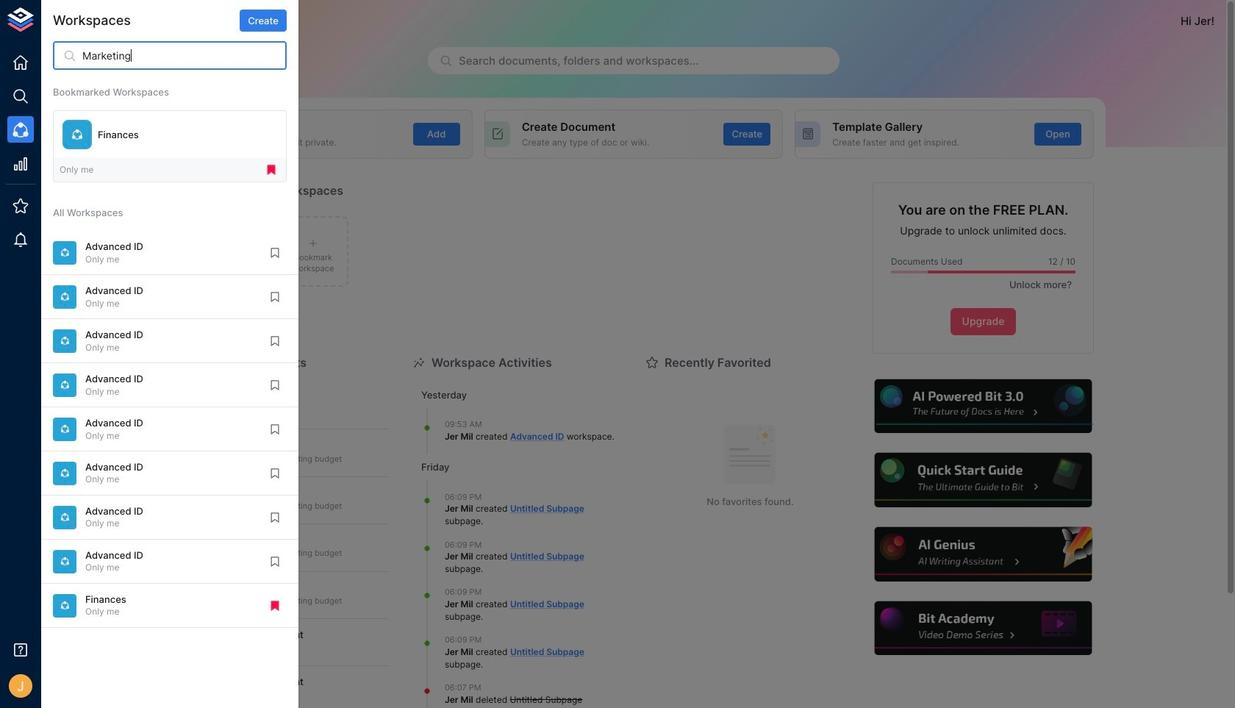 Task type: describe. For each thing, give the bounding box(es) containing it.
2 bookmark image from the top
[[268, 290, 282, 304]]

6 bookmark image from the top
[[268, 511, 282, 524]]

3 help image from the top
[[873, 525, 1094, 584]]

4 bookmark image from the top
[[268, 423, 282, 436]]

2 help image from the top
[[873, 451, 1094, 510]]

0 vertical spatial remove bookmark image
[[265, 163, 278, 177]]



Task type: locate. For each thing, give the bounding box(es) containing it.
bookmark image
[[268, 379, 282, 392]]

help image
[[873, 377, 1094, 435], [873, 451, 1094, 510], [873, 525, 1094, 584], [873, 599, 1094, 658]]

1 help image from the top
[[873, 377, 1094, 435]]

7 bookmark image from the top
[[268, 555, 282, 568]]

5 bookmark image from the top
[[268, 467, 282, 480]]

3 bookmark image from the top
[[268, 335, 282, 348]]

Search Workspaces... text field
[[82, 41, 287, 70]]

remove bookmark image
[[265, 163, 278, 177], [268, 599, 282, 612]]

1 vertical spatial remove bookmark image
[[268, 599, 282, 612]]

4 help image from the top
[[873, 599, 1094, 658]]

1 bookmark image from the top
[[268, 246, 282, 260]]

bookmark image
[[268, 246, 282, 260], [268, 290, 282, 304], [268, 335, 282, 348], [268, 423, 282, 436], [268, 467, 282, 480], [268, 511, 282, 524], [268, 555, 282, 568]]



Task type: vqa. For each thing, say whether or not it's contained in the screenshot.
bottom Bookmark icon
no



